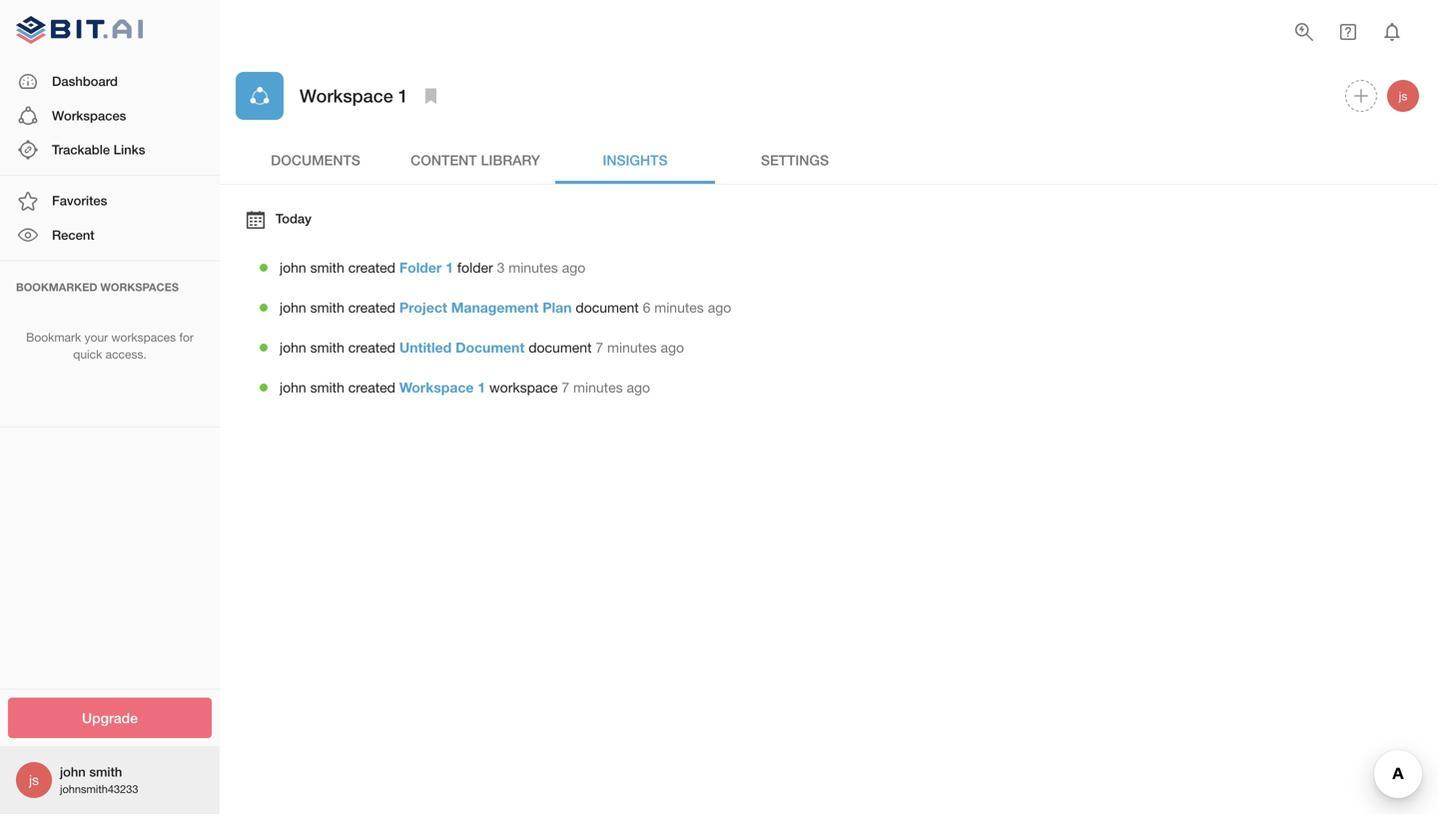 Task type: describe. For each thing, give the bounding box(es) containing it.
john for john smith created untitled document document 7 minutes ago
[[280, 339, 306, 356]]

workspace
[[490, 379, 558, 396]]

john for john smith created project management plan document 6 minutes ago
[[280, 299, 306, 316]]

smith for john smith created project management plan document 6 minutes ago
[[310, 299, 345, 316]]

created for folder
[[348, 260, 396, 276]]

created for project
[[348, 299, 396, 316]]

1 for folder
[[446, 260, 454, 276]]

project
[[400, 299, 447, 316]]

favorites button
[[0, 184, 220, 218]]

john smith created folder 1 folder 3 minutes ago
[[280, 260, 586, 276]]

settings
[[761, 152, 829, 168]]

access.
[[106, 347, 147, 361]]

john for john smith johnsmith43233
[[60, 765, 86, 780]]

recent button
[[0, 218, 220, 252]]

js button
[[1385, 77, 1423, 115]]

bookmarked
[[16, 281, 97, 294]]

documents
[[271, 152, 361, 168]]

7 for workspace
[[562, 379, 570, 396]]

1 vertical spatial js
[[29, 772, 39, 788]]

bookmark your workspaces for quick access.
[[26, 330, 194, 361]]

trackable links button
[[0, 133, 220, 167]]

tab list containing documents
[[236, 136, 1423, 184]]

for
[[179, 330, 194, 344]]

bookmark image
[[419, 84, 443, 108]]

documents link
[[236, 136, 396, 184]]

trackable links
[[52, 142, 145, 157]]

quick
[[73, 347, 102, 361]]

johnsmith43233
[[60, 783, 138, 796]]

minutes for john smith created untitled document document 7 minutes ago
[[608, 339, 657, 356]]

john smith created project management plan document 6 minutes ago
[[280, 299, 732, 316]]

ago for john smith created workspace 1 workspace 7 minutes ago
[[627, 379, 651, 396]]

js inside button
[[1400, 89, 1408, 103]]

recent
[[52, 227, 95, 243]]

settings link
[[715, 136, 875, 184]]

0 horizontal spatial workspace
[[300, 85, 393, 106]]

0 vertical spatial document
[[576, 299, 639, 316]]

smith for john smith created folder 1 folder 3 minutes ago
[[310, 260, 345, 276]]

smith for john smith created workspace 1 workspace 7 minutes ago
[[310, 379, 345, 396]]

john for john smith created folder 1 folder 3 minutes ago
[[280, 260, 306, 276]]

minutes for john smith created folder 1 folder 3 minutes ago
[[509, 260, 558, 276]]

john smith created workspace 1 workspace 7 minutes ago
[[280, 379, 651, 396]]

plan
[[543, 299, 572, 316]]

minutes right 6
[[655, 299, 704, 316]]

your
[[84, 330, 108, 344]]

workspace 1 link
[[400, 379, 486, 396]]

1 vertical spatial document
[[529, 339, 592, 356]]

folder
[[458, 260, 493, 276]]

created for untitled
[[348, 339, 396, 356]]

john smith johnsmith43233
[[60, 765, 138, 796]]



Task type: vqa. For each thing, say whether or not it's contained in the screenshot.
7 associated with document
yes



Task type: locate. For each thing, give the bounding box(es) containing it.
smith inside john smith johnsmith43233
[[89, 765, 122, 780]]

minutes right workspace
[[574, 379, 623, 396]]

untitled document link
[[400, 339, 525, 356]]

john
[[280, 260, 306, 276], [280, 299, 306, 316], [280, 339, 306, 356], [280, 379, 306, 396], [60, 765, 86, 780]]

john for john smith created workspace 1 workspace 7 minutes ago
[[280, 379, 306, 396]]

created left the folder
[[348, 260, 396, 276]]

2 created from the top
[[348, 299, 396, 316]]

project management plan link
[[400, 299, 572, 316]]

bookmark
[[26, 330, 81, 344]]

links
[[114, 142, 145, 157]]

insights link
[[556, 136, 715, 184]]

workspace 1
[[300, 85, 408, 106]]

untitled
[[400, 339, 452, 356]]

ago for john smith created untitled document document 7 minutes ago
[[661, 339, 685, 356]]

minutes for john smith created workspace 1 workspace 7 minutes ago
[[574, 379, 623, 396]]

library
[[481, 152, 540, 168]]

workspace up documents
[[300, 85, 393, 106]]

0 horizontal spatial 7
[[562, 379, 570, 396]]

1
[[398, 85, 408, 106], [446, 260, 454, 276], [478, 379, 486, 396]]

1 horizontal spatial 7
[[596, 339, 604, 356]]

bookmarked workspaces
[[16, 281, 179, 294]]

0 vertical spatial workspace
[[300, 85, 393, 106]]

smith for john smith created untitled document document 7 minutes ago
[[310, 339, 345, 356]]

management
[[451, 299, 539, 316]]

1 for workspace
[[478, 379, 486, 396]]

created for workspace
[[348, 379, 396, 396]]

insights
[[603, 152, 668, 168]]

1 horizontal spatial js
[[1400, 89, 1408, 103]]

1 left the bookmark image
[[398, 85, 408, 106]]

ago
[[562, 260, 586, 276], [708, 299, 732, 316], [661, 339, 685, 356], [627, 379, 651, 396]]

document
[[576, 299, 639, 316], [529, 339, 592, 356]]

0 horizontal spatial 1
[[398, 85, 408, 106]]

document left 6
[[576, 299, 639, 316]]

smith for john smith johnsmith43233
[[89, 765, 122, 780]]

created left "workspace 1" link on the left of the page
[[348, 379, 396, 396]]

today
[[276, 211, 312, 226]]

1 down john smith created untitled document document 7 minutes ago
[[478, 379, 486, 396]]

workspace
[[300, 85, 393, 106], [400, 379, 474, 396]]

3
[[497, 260, 505, 276]]

document
[[456, 339, 525, 356]]

1 horizontal spatial 1
[[446, 260, 454, 276]]

created left untitled
[[348, 339, 396, 356]]

trackable
[[52, 142, 110, 157]]

ago for john smith created folder 1 folder 3 minutes ago
[[562, 260, 586, 276]]

content
[[411, 152, 477, 168]]

0 vertical spatial 7
[[596, 339, 604, 356]]

workspaces
[[52, 108, 126, 123]]

content library link
[[396, 136, 556, 184]]

3 created from the top
[[348, 339, 396, 356]]

js
[[1400, 89, 1408, 103], [29, 772, 39, 788]]

folder 1 link
[[400, 260, 454, 276]]

upgrade
[[82, 710, 138, 726]]

1 created from the top
[[348, 260, 396, 276]]

workspace down untitled
[[400, 379, 474, 396]]

0 vertical spatial js
[[1400, 89, 1408, 103]]

content library
[[411, 152, 540, 168]]

favorites
[[52, 193, 107, 209]]

2 horizontal spatial 1
[[478, 379, 486, 396]]

john inside john smith johnsmith43233
[[60, 765, 86, 780]]

dashboard button
[[0, 65, 220, 99]]

4 created from the top
[[348, 379, 396, 396]]

2 vertical spatial 1
[[478, 379, 486, 396]]

created
[[348, 260, 396, 276], [348, 299, 396, 316], [348, 339, 396, 356], [348, 379, 396, 396]]

7 for document
[[596, 339, 604, 356]]

document down "plan" at the top of page
[[529, 339, 592, 356]]

1 vertical spatial 7
[[562, 379, 570, 396]]

1 horizontal spatial workspace
[[400, 379, 474, 396]]

minutes right 3
[[509, 260, 558, 276]]

john smith created untitled document document 7 minutes ago
[[280, 339, 685, 356]]

smith
[[310, 260, 345, 276], [310, 299, 345, 316], [310, 339, 345, 356], [310, 379, 345, 396], [89, 765, 122, 780]]

minutes down 6
[[608, 339, 657, 356]]

1 vertical spatial workspace
[[400, 379, 474, 396]]

dashboard
[[52, 74, 118, 89]]

7
[[596, 339, 604, 356], [562, 379, 570, 396]]

6
[[643, 299, 651, 316]]

created left project
[[348, 299, 396, 316]]

upgrade button
[[8, 698, 212, 738]]

0 vertical spatial 1
[[398, 85, 408, 106]]

tab list
[[236, 136, 1423, 184]]

folder
[[400, 260, 442, 276]]

workspaces button
[[0, 99, 220, 133]]

0 horizontal spatial js
[[29, 772, 39, 788]]

workspaces
[[111, 330, 176, 344]]

minutes
[[509, 260, 558, 276], [655, 299, 704, 316], [608, 339, 657, 356], [574, 379, 623, 396]]

workspaces
[[100, 281, 179, 294]]

1 vertical spatial 1
[[446, 260, 454, 276]]

1 left "folder"
[[446, 260, 454, 276]]



